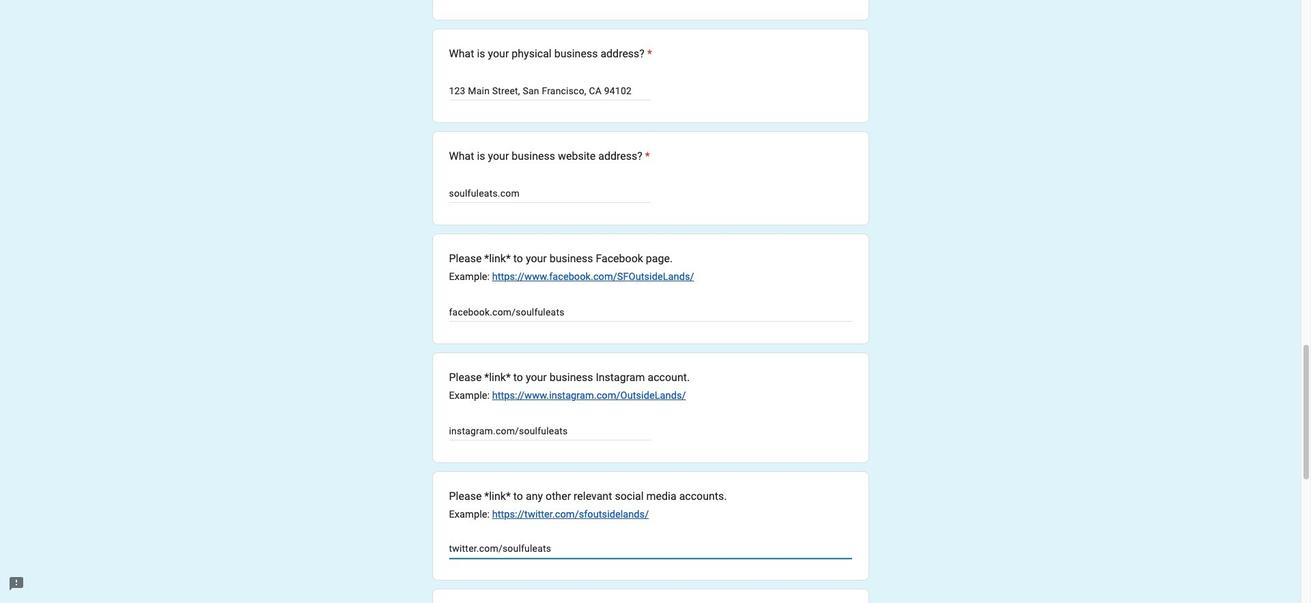 Task type: vqa. For each thing, say whether or not it's contained in the screenshot.
report a problem to google icon
yes



Task type: locate. For each thing, give the bounding box(es) containing it.
heading
[[449, 46, 652, 62], [449, 148, 650, 165]]

1 vertical spatial heading
[[449, 148, 650, 165]]

0 vertical spatial heading
[[449, 46, 652, 62]]

None url field
[[449, 304, 852, 320]]

1 vertical spatial required question element
[[642, 148, 650, 165]]

0 vertical spatial required question element
[[645, 46, 652, 62]]

required question element
[[645, 46, 652, 62], [642, 148, 650, 165]]

None text field
[[449, 83, 650, 99], [449, 185, 650, 202], [449, 542, 852, 558], [449, 83, 650, 99], [449, 185, 650, 202], [449, 542, 852, 558]]

None text field
[[449, 423, 650, 439]]

report a problem to google image
[[8, 576, 25, 592]]



Task type: describe. For each thing, give the bounding box(es) containing it.
1 heading from the top
[[449, 46, 652, 62]]

2 heading from the top
[[449, 148, 650, 165]]



